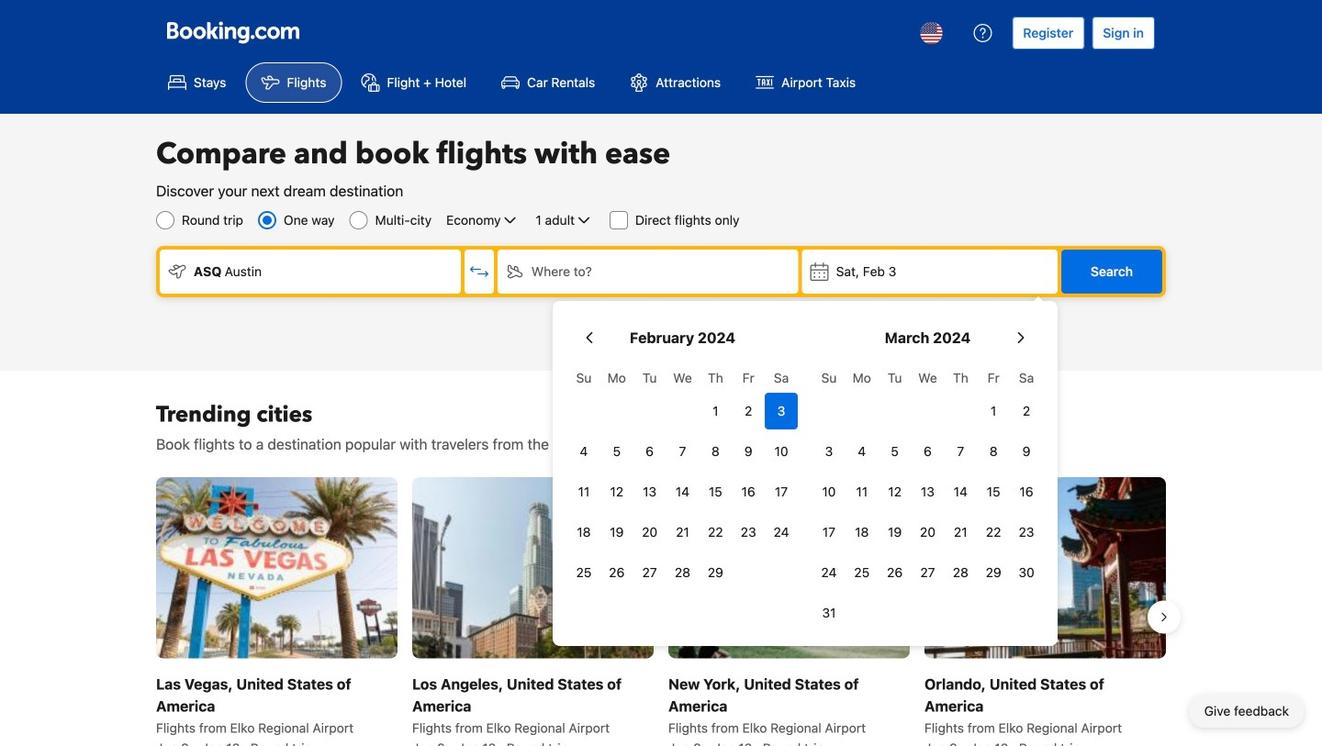 Task type: locate. For each thing, give the bounding box(es) containing it.
18 March 2024 checkbox
[[846, 514, 879, 551]]

las vegas, united states of america image
[[156, 478, 398, 659]]

1 grid from the left
[[568, 360, 798, 591]]

25 March 2024 checkbox
[[846, 555, 879, 591]]

2 grid from the left
[[813, 360, 1043, 632]]

12 March 2024 checkbox
[[879, 474, 912, 511]]

20 February 2024 checkbox
[[633, 514, 666, 551]]

28 March 2024 checkbox
[[944, 555, 977, 591]]

17 February 2024 checkbox
[[765, 474, 798, 511]]

30 March 2024 checkbox
[[1010, 555, 1043, 591]]

15 March 2024 checkbox
[[977, 474, 1010, 511]]

8 March 2024 checkbox
[[977, 433, 1010, 470]]

28 February 2024 checkbox
[[666, 555, 699, 591]]

13 February 2024 checkbox
[[633, 474, 666, 511]]

los angeles, united states of america image
[[412, 478, 654, 659]]

26 February 2024 checkbox
[[601, 555, 633, 591]]

23 March 2024 checkbox
[[1010, 514, 1043, 551]]

11 March 2024 checkbox
[[846, 474, 879, 511]]

region
[[141, 470, 1181, 747]]

11 February 2024 checkbox
[[568, 474, 601, 511]]

20 March 2024 checkbox
[[912, 514, 944, 551]]

27 March 2024 checkbox
[[912, 555, 944, 591]]

7 March 2024 checkbox
[[944, 433, 977, 470]]

4 February 2024 checkbox
[[568, 433, 601, 470]]

1 horizontal spatial grid
[[813, 360, 1043, 632]]

10 February 2024 checkbox
[[765, 433, 798, 470]]

grid
[[568, 360, 798, 591], [813, 360, 1043, 632]]

cell
[[765, 389, 798, 430]]

25 February 2024 checkbox
[[568, 555, 601, 591]]

0 horizontal spatial grid
[[568, 360, 798, 591]]

booking.com logo image
[[167, 22, 299, 44], [167, 22, 299, 44]]

24 March 2024 checkbox
[[813, 555, 846, 591]]

3 February 2024 checkbox
[[765, 393, 798, 430]]

12 February 2024 checkbox
[[601, 474, 633, 511]]

new york, united states of america image
[[669, 478, 910, 659]]

27 February 2024 checkbox
[[633, 555, 666, 591]]

26 March 2024 checkbox
[[879, 555, 912, 591]]

3 March 2024 checkbox
[[813, 433, 846, 470]]

5 February 2024 checkbox
[[601, 433, 633, 470]]

31 March 2024 checkbox
[[813, 595, 846, 632]]

21 March 2024 checkbox
[[944, 514, 977, 551]]



Task type: vqa. For each thing, say whether or not it's contained in the screenshot.
22 March 2024 option
yes



Task type: describe. For each thing, give the bounding box(es) containing it.
14 February 2024 checkbox
[[666, 474, 699, 511]]

orlando, united states of america image
[[925, 478, 1166, 659]]

29 March 2024 checkbox
[[977, 555, 1010, 591]]

4 March 2024 checkbox
[[846, 433, 879, 470]]

8 February 2024 checkbox
[[699, 433, 732, 470]]

17 March 2024 checkbox
[[813, 514, 846, 551]]

10 March 2024 checkbox
[[813, 474, 846, 511]]

1 February 2024 checkbox
[[699, 393, 732, 430]]

6 March 2024 checkbox
[[912, 433, 944, 470]]

16 March 2024 checkbox
[[1010, 474, 1043, 511]]

16 February 2024 checkbox
[[732, 474, 765, 511]]

6 February 2024 checkbox
[[633, 433, 666, 470]]

cell inside grid
[[765, 389, 798, 430]]

14 March 2024 checkbox
[[944, 474, 977, 511]]

7 February 2024 checkbox
[[666, 433, 699, 470]]

5 March 2024 checkbox
[[879, 433, 912, 470]]

9 February 2024 checkbox
[[732, 433, 765, 470]]

22 March 2024 checkbox
[[977, 514, 1010, 551]]

24 February 2024 checkbox
[[765, 514, 798, 551]]

2 February 2024 checkbox
[[732, 393, 765, 430]]

13 March 2024 checkbox
[[912, 474, 944, 511]]

19 March 2024 checkbox
[[879, 514, 912, 551]]

21 February 2024 checkbox
[[666, 514, 699, 551]]

1 March 2024 checkbox
[[977, 393, 1010, 430]]

9 March 2024 checkbox
[[1010, 433, 1043, 470]]

29 February 2024 checkbox
[[699, 555, 732, 591]]

19 February 2024 checkbox
[[601, 514, 633, 551]]

22 February 2024 checkbox
[[699, 514, 732, 551]]

15 February 2024 checkbox
[[699, 474, 732, 511]]

23 February 2024 checkbox
[[732, 514, 765, 551]]

18 February 2024 checkbox
[[568, 514, 601, 551]]

2 March 2024 checkbox
[[1010, 393, 1043, 430]]



